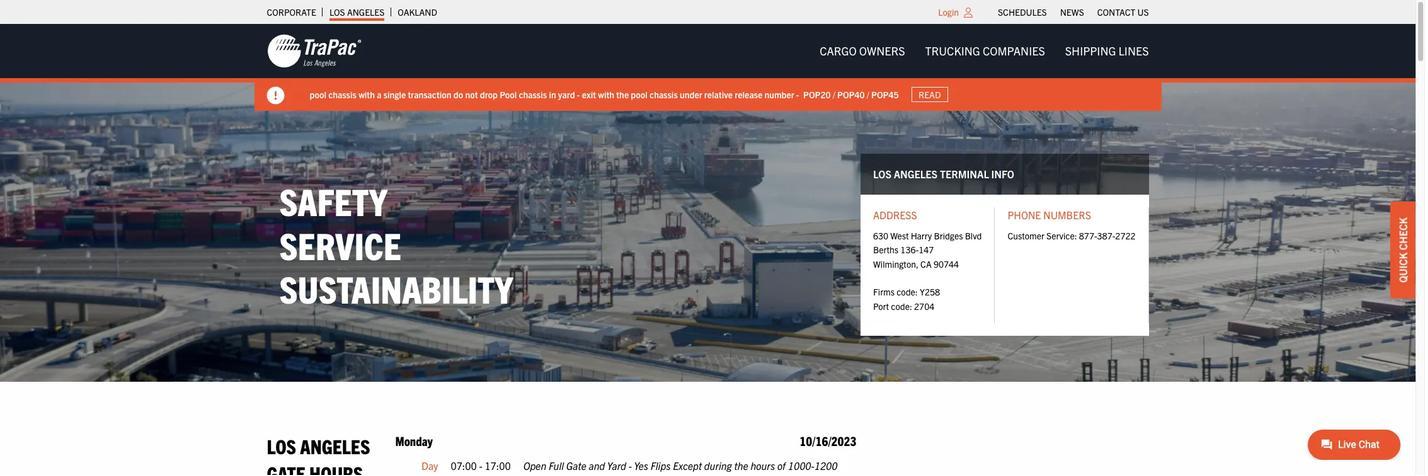 Task type: vqa. For each thing, say whether or not it's contained in the screenshot.
Your Email text field
no



Task type: describe. For each thing, give the bounding box(es) containing it.
2704
[[915, 301, 935, 312]]

menu bar inside banner
[[810, 38, 1160, 64]]

0 vertical spatial code:
[[897, 286, 918, 298]]

- left exit
[[577, 89, 580, 100]]

oakland link
[[398, 3, 437, 21]]

solid image
[[267, 87, 285, 105]]

17:00
[[485, 459, 511, 472]]

harry
[[911, 230, 932, 241]]

open
[[524, 459, 547, 472]]

1 pool from the left
[[310, 89, 326, 100]]

angeles for 630 west harry bridges blvd
[[894, 167, 938, 180]]

trucking companies link
[[916, 38, 1056, 64]]

1 horizontal spatial the
[[735, 459, 749, 472]]

los angeles link
[[330, 3, 385, 21]]

2 with from the left
[[598, 89, 615, 100]]

oakland
[[398, 6, 437, 18]]

3 chassis from the left
[[650, 89, 678, 100]]

full
[[549, 459, 564, 472]]

read
[[919, 89, 941, 100]]

angeles for 10/16/2023
[[300, 434, 370, 458]]

trucking
[[926, 43, 981, 58]]

service:
[[1047, 230, 1078, 241]]

136-
[[901, 244, 919, 255]]

- left yes at the left bottom of the page
[[629, 459, 632, 472]]

- left 17:00
[[479, 459, 483, 472]]

los angeles terminal info
[[874, 167, 1015, 180]]

07:00 - 17:00
[[451, 459, 511, 472]]

phone numbers
[[1008, 209, 1092, 221]]

bridges
[[934, 230, 964, 241]]

safety service sustainability
[[280, 178, 513, 312]]

10/16/2023
[[800, 433, 857, 449]]

login
[[939, 6, 959, 18]]

1 chassis from the left
[[328, 89, 357, 100]]

schedules link
[[998, 3, 1047, 21]]

number
[[765, 89, 795, 100]]

cargo owners
[[820, 43, 905, 58]]

corporate link
[[267, 3, 316, 21]]

wilmington,
[[874, 258, 919, 270]]

login link
[[939, 6, 959, 18]]

info
[[992, 167, 1015, 180]]

not
[[465, 89, 478, 100]]

1200
[[815, 459, 838, 472]]

lines
[[1119, 43, 1149, 58]]

pool
[[500, 89, 517, 100]]

contact
[[1098, 6, 1136, 18]]

service
[[280, 222, 401, 268]]

quick check link
[[1391, 202, 1416, 299]]

news link
[[1061, 3, 1085, 21]]

in
[[549, 89, 556, 100]]

hours
[[751, 459, 775, 472]]

under
[[680, 89, 703, 100]]

147
[[919, 244, 934, 255]]

0 vertical spatial los angeles
[[330, 6, 385, 18]]

1 with from the left
[[359, 89, 375, 100]]

check
[[1397, 218, 1410, 250]]

single
[[384, 89, 406, 100]]

pool chassis with a single transaction  do not drop pool chassis in yard -  exit with the pool chassis under relative release number -  pop20 / pop40 / pop45
[[310, 89, 899, 100]]

07:00
[[451, 459, 477, 472]]

day
[[422, 459, 438, 472]]

shipping
[[1066, 43, 1117, 58]]

quick
[[1397, 253, 1410, 283]]

y258
[[920, 286, 940, 298]]

during
[[705, 459, 732, 472]]

yard
[[608, 459, 627, 472]]

firms
[[874, 286, 895, 298]]

gate
[[566, 459, 587, 472]]

news
[[1061, 6, 1085, 18]]

shipping lines
[[1066, 43, 1149, 58]]

relative
[[705, 89, 733, 100]]

the inside banner
[[617, 89, 629, 100]]



Task type: locate. For each thing, give the bounding box(es) containing it.
terminal
[[940, 167, 990, 180]]

phone
[[1008, 209, 1042, 221]]

menu bar containing schedules
[[992, 3, 1156, 21]]

trucking companies
[[926, 43, 1046, 58]]

pop40
[[838, 89, 865, 100]]

630
[[874, 230, 889, 241]]

with right exit
[[598, 89, 615, 100]]

yes
[[634, 459, 649, 472]]

light image
[[964, 8, 973, 18]]

with left 'a'
[[359, 89, 375, 100]]

code: up 2704
[[897, 286, 918, 298]]

los
[[330, 6, 345, 18], [874, 167, 892, 180], [267, 434, 296, 458]]

los angeles
[[330, 6, 385, 18], [267, 434, 370, 458]]

chassis
[[328, 89, 357, 100], [519, 89, 547, 100], [650, 89, 678, 100]]

1 horizontal spatial /
[[867, 89, 870, 100]]

- right number
[[797, 89, 800, 100]]

read link
[[912, 87, 949, 102]]

a
[[377, 89, 382, 100]]

0 horizontal spatial los
[[267, 434, 296, 458]]

2 vertical spatial los
[[267, 434, 296, 458]]

pop20
[[804, 89, 831, 100]]

2 vertical spatial angeles
[[300, 434, 370, 458]]

code:
[[897, 286, 918, 298], [891, 301, 913, 312]]

sustainability
[[280, 266, 513, 312]]

los for 10/16/2023
[[267, 434, 296, 458]]

banner
[[0, 24, 1426, 111]]

open full gate and yard -  yes flips except during the hours of 1000-1200
[[524, 459, 838, 472]]

1 horizontal spatial with
[[598, 89, 615, 100]]

877-
[[1080, 230, 1098, 241]]

the left "hours" on the bottom right of the page
[[735, 459, 749, 472]]

0 horizontal spatial /
[[833, 89, 836, 100]]

except
[[673, 459, 702, 472]]

90744
[[934, 258, 959, 270]]

chassis left 'in'
[[519, 89, 547, 100]]

1 horizontal spatial pool
[[631, 89, 648, 100]]

release
[[735, 89, 763, 100]]

1000-
[[788, 459, 815, 472]]

the right exit
[[617, 89, 629, 100]]

0 horizontal spatial the
[[617, 89, 629, 100]]

address
[[874, 209, 918, 221]]

387-
[[1098, 230, 1116, 241]]

chassis left under
[[650, 89, 678, 100]]

/ left the pop40
[[833, 89, 836, 100]]

cargo owners link
[[810, 38, 916, 64]]

ca
[[921, 258, 932, 270]]

yard
[[558, 89, 575, 100]]

banner containing cargo owners
[[0, 24, 1426, 111]]

of
[[778, 459, 786, 472]]

and
[[589, 459, 605, 472]]

drop
[[480, 89, 498, 100]]

menu bar containing cargo owners
[[810, 38, 1160, 64]]

shipping lines link
[[1056, 38, 1160, 64]]

pool
[[310, 89, 326, 100], [631, 89, 648, 100]]

safety
[[280, 178, 388, 224]]

firms code:  y258 port code:  2704
[[874, 286, 940, 312]]

customer service: 877-387-2722
[[1008, 230, 1136, 241]]

los angeles image
[[267, 33, 361, 69]]

port
[[874, 301, 889, 312]]

owners
[[860, 43, 905, 58]]

berths
[[874, 244, 899, 255]]

angeles inside the los angeles link
[[347, 6, 385, 18]]

customer
[[1008, 230, 1045, 241]]

1 vertical spatial angeles
[[894, 167, 938, 180]]

pool right exit
[[631, 89, 648, 100]]

2 pool from the left
[[631, 89, 648, 100]]

2722
[[1116, 230, 1136, 241]]

contact us link
[[1098, 3, 1149, 21]]

1 vertical spatial los angeles
[[267, 434, 370, 458]]

2 / from the left
[[867, 89, 870, 100]]

1 vertical spatial menu bar
[[810, 38, 1160, 64]]

/ left pop45
[[867, 89, 870, 100]]

0 horizontal spatial pool
[[310, 89, 326, 100]]

quick check
[[1397, 218, 1410, 283]]

630 west harry bridges blvd berths 136-147 wilmington, ca 90744
[[874, 230, 982, 270]]

1 vertical spatial code:
[[891, 301, 913, 312]]

0 horizontal spatial with
[[359, 89, 375, 100]]

chassis left 'a'
[[328, 89, 357, 100]]

0 vertical spatial angeles
[[347, 6, 385, 18]]

us
[[1138, 6, 1149, 18]]

pool right solid icon on the top of the page
[[310, 89, 326, 100]]

do
[[454, 89, 463, 100]]

transaction
[[408, 89, 452, 100]]

corporate
[[267, 6, 316, 18]]

0 vertical spatial the
[[617, 89, 629, 100]]

-
[[577, 89, 580, 100], [797, 89, 800, 100], [479, 459, 483, 472], [629, 459, 632, 472]]

code: right port
[[891, 301, 913, 312]]

monday
[[396, 433, 433, 449]]

cargo
[[820, 43, 857, 58]]

numbers
[[1044, 209, 1092, 221]]

2 horizontal spatial chassis
[[650, 89, 678, 100]]

2 horizontal spatial los
[[874, 167, 892, 180]]

menu bar
[[992, 3, 1156, 21], [810, 38, 1160, 64]]

1 / from the left
[[833, 89, 836, 100]]

menu bar down light icon
[[810, 38, 1160, 64]]

1 horizontal spatial chassis
[[519, 89, 547, 100]]

0 horizontal spatial chassis
[[328, 89, 357, 100]]

pop45
[[872, 89, 899, 100]]

exit
[[582, 89, 596, 100]]

west
[[891, 230, 909, 241]]

menu bar up shipping
[[992, 3, 1156, 21]]

0 vertical spatial los
[[330, 6, 345, 18]]

0 vertical spatial menu bar
[[992, 3, 1156, 21]]

1 vertical spatial the
[[735, 459, 749, 472]]

1 horizontal spatial los
[[330, 6, 345, 18]]

angeles
[[347, 6, 385, 18], [894, 167, 938, 180], [300, 434, 370, 458]]

2 chassis from the left
[[519, 89, 547, 100]]

contact us
[[1098, 6, 1149, 18]]

blvd
[[966, 230, 982, 241]]

los for 630 west harry bridges blvd
[[874, 167, 892, 180]]

1 vertical spatial los
[[874, 167, 892, 180]]

with
[[359, 89, 375, 100], [598, 89, 615, 100]]

schedules
[[998, 6, 1047, 18]]

flips
[[651, 459, 671, 472]]

companies
[[983, 43, 1046, 58]]



